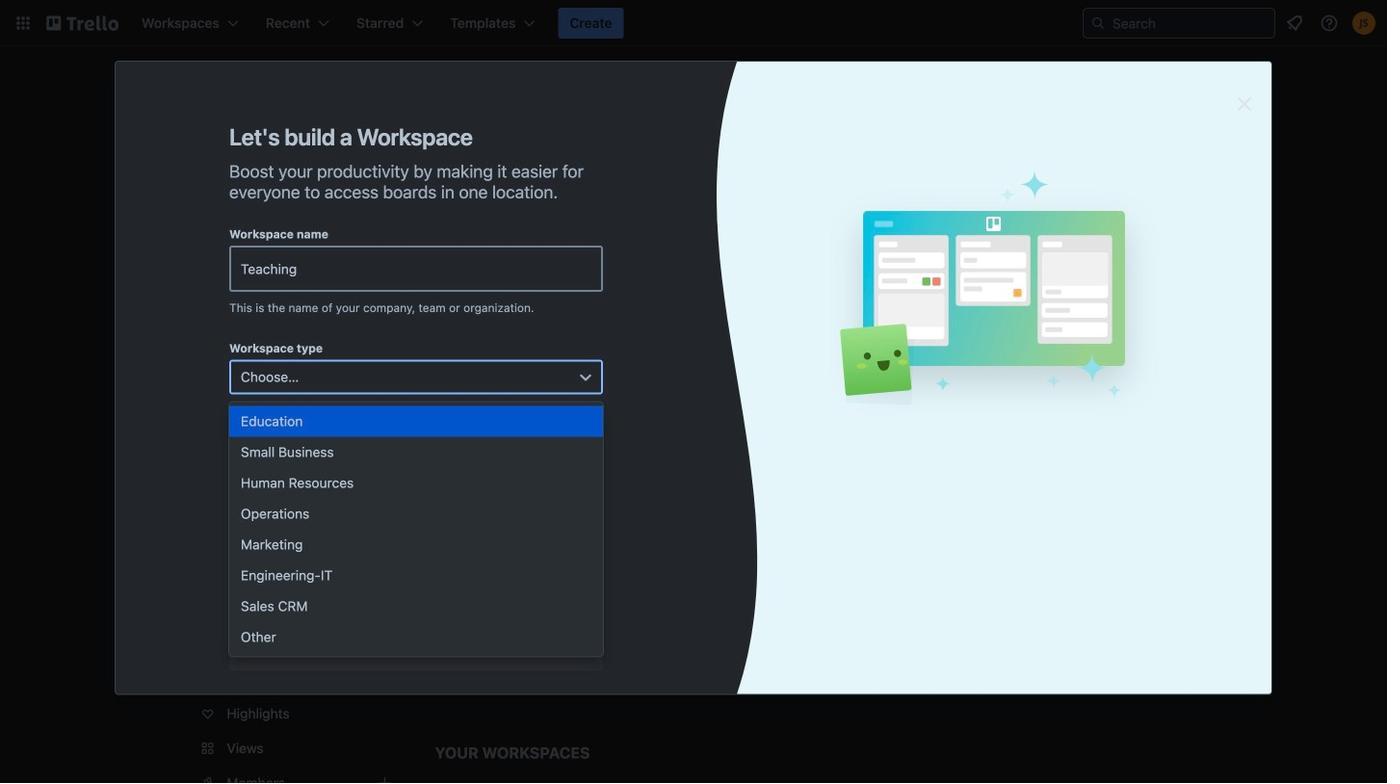 Task type: describe. For each thing, give the bounding box(es) containing it.
primary element
[[0, 0, 1387, 46]]

0 notifications image
[[1283, 12, 1306, 35]]

search image
[[1091, 15, 1106, 31]]

Our team organizes everything here. text field
[[229, 437, 603, 568]]

john smith (johnsmith38824343) image
[[1353, 12, 1376, 35]]

open information menu image
[[1320, 13, 1339, 33]]

Search field
[[1106, 10, 1275, 37]]



Task type: vqa. For each thing, say whether or not it's contained in the screenshot.
2nd add icon
yes



Task type: locate. For each thing, give the bounding box(es) containing it.
1 vertical spatial add image
[[373, 772, 396, 783]]

Taco's Co. text field
[[229, 246, 603, 292]]

0 vertical spatial add image
[[373, 429, 396, 452]]

add image
[[373, 429, 396, 452], [373, 772, 396, 783]]

2 add image from the top
[[373, 772, 396, 783]]

1 add image from the top
[[373, 429, 396, 452]]



